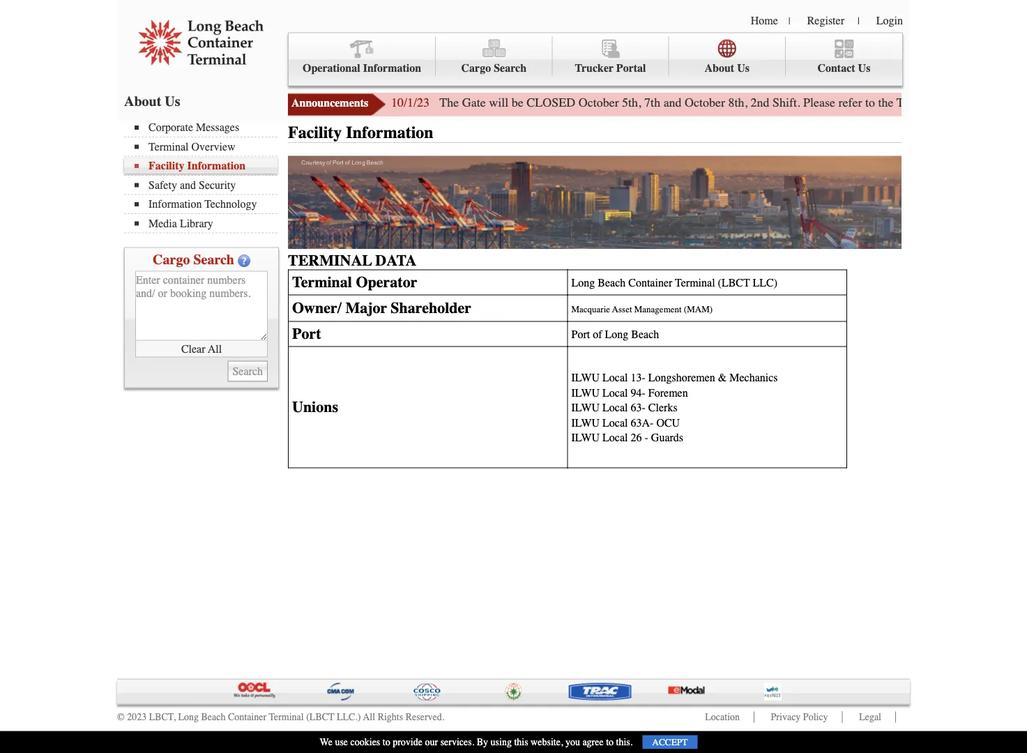 Task type: describe. For each thing, give the bounding box(es) containing it.
shift.
[[773, 96, 800, 110]]

1 vertical spatial terminal
[[675, 276, 715, 289]]

media
[[149, 217, 177, 230]]

​port
[[571, 328, 590, 341]]

portal
[[616, 62, 646, 75]]

this.
[[616, 737, 633, 748]]

please
[[803, 96, 835, 110]]

will
[[489, 96, 508, 110]]

asset
[[612, 304, 632, 314]]

1 vertical spatial beach
[[631, 328, 659, 341]]

guards
[[651, 431, 683, 444]]

mechanics
[[730, 371, 778, 384]]

26
[[631, 431, 642, 444]]

1 vertical spatial container
[[228, 712, 266, 723]]

1 horizontal spatial to
[[606, 737, 614, 748]]

information inside "link"
[[363, 62, 421, 75]]

web
[[990, 96, 1011, 110]]

​​​​terminal data
[[288, 252, 417, 270]]

0 vertical spatial and
[[664, 96, 682, 110]]

and inside corporate messages terminal overview facility information safety and security information technology media library
[[180, 179, 196, 191]]

1 horizontal spatial terminal
[[269, 712, 304, 723]]

menu bar containing corporate messages
[[124, 120, 285, 233]]

information down 10/1/23
[[346, 123, 433, 142]]

llc)
[[753, 276, 778, 289]]

5th,
[[622, 96, 641, 110]]

cookies
[[350, 737, 380, 748]]

clerks
[[648, 401, 678, 414]]

longshoremen
[[648, 371, 715, 384]]

truck
[[897, 96, 926, 110]]

​​long
[[571, 276, 595, 289]]

2 horizontal spatial to
[[865, 96, 875, 110]]

2 ilwu from the top
[[571, 401, 600, 414]]

​​long beach container terminal (lbct llc)
[[571, 276, 778, 289]]

data
[[375, 252, 417, 270]]

we use cookies to provide our services. by using this website, you agree to this.
[[320, 737, 633, 748]]

clear all
[[181, 342, 222, 355]]

location
[[705, 712, 740, 723]]

security
[[199, 179, 236, 191]]

library
[[180, 217, 213, 230]]

3 local from the top
[[603, 401, 628, 414]]

(mam)
[[684, 304, 713, 314]]

login
[[876, 14, 903, 27]]

63a-
[[631, 416, 654, 429]]

foremen
[[648, 386, 688, 399]]

10/1/23 the gate will be closed october 5th, 7th and october 8th, 2nd shift. please refer to the truck gate hours web pag
[[391, 96, 1027, 110]]

home
[[751, 14, 778, 27]]

privacy policy
[[771, 712, 828, 723]]

clear
[[181, 342, 205, 355]]

contact
[[818, 62, 855, 75]]

safety and security link
[[135, 179, 278, 191]]

home link
[[751, 14, 778, 27]]

trucker portal
[[575, 62, 646, 75]]

operational information
[[303, 62, 421, 75]]

contact us
[[818, 62, 871, 75]]

announcements
[[291, 97, 368, 109]]

1 october from the left
[[579, 96, 619, 110]]

0 horizontal spatial long
[[178, 712, 199, 723]]

0 horizontal spatial to
[[383, 737, 390, 748]]

©
[[117, 712, 125, 723]]

94-
[[631, 386, 646, 399]]

2 local from the top
[[603, 386, 628, 399]]

corporate messages terminal overview facility information safety and security information technology media library
[[149, 121, 257, 230]]

1 horizontal spatial beach
[[598, 276, 626, 289]]

operational
[[303, 62, 360, 75]]

operational information link
[[289, 37, 436, 76]]

safety
[[149, 179, 177, 191]]

2 october from the left
[[685, 96, 725, 110]]

0 horizontal spatial us
[[165, 93, 180, 109]]

policy
[[803, 712, 828, 723]]

0 horizontal spatial (lbct
[[306, 712, 334, 723]]

privacy
[[771, 712, 801, 723]]

​port of long beach
[[571, 328, 659, 341]]

facility information link
[[135, 159, 278, 172]]

the
[[440, 96, 459, 110]]

0 horizontal spatial about
[[124, 93, 161, 109]]

1 local from the top
[[603, 371, 628, 384]]

trucker
[[575, 62, 614, 75]]

0 horizontal spatial search
[[193, 251, 234, 267]]



Task type: locate. For each thing, give the bounding box(es) containing it.
| left login
[[858, 15, 860, 26]]

local
[[603, 371, 628, 384], [603, 386, 628, 399], [603, 401, 628, 414], [603, 416, 628, 429], [603, 431, 628, 444]]

terminal overview link
[[135, 140, 278, 153]]

0 vertical spatial beach
[[598, 276, 626, 289]]

0 vertical spatial about us
[[705, 62, 750, 75]]

0 vertical spatial (lbct
[[718, 276, 750, 289]]

beach up the asset
[[598, 276, 626, 289]]

0 horizontal spatial container
[[228, 712, 266, 723]]

(lbct left llc)
[[718, 276, 750, 289]]

facility information
[[288, 123, 433, 142]]

to left the
[[865, 96, 875, 110]]

about inside menu bar
[[705, 62, 734, 75]]

us for about us link
[[737, 62, 750, 75]]

​​owner/
[[292, 299, 342, 317]]

information technology link
[[135, 198, 278, 211]]

provide
[[393, 737, 423, 748]]

about us up corporate
[[124, 93, 180, 109]]

operator
[[356, 273, 417, 291]]

© 2023 lbct, long beach container terminal (lbct llc.) all rights reserved.
[[117, 712, 444, 723]]

us up corporate
[[165, 93, 180, 109]]

cargo down media
[[153, 251, 190, 267]]

local left 63-
[[603, 401, 628, 414]]

1 vertical spatial about us
[[124, 93, 180, 109]]

1 horizontal spatial container
[[628, 276, 672, 289]]

accept button
[[642, 735, 698, 749]]

10/1/23
[[391, 96, 430, 110]]

our
[[425, 737, 438, 748]]

&
[[718, 371, 727, 384]]

0 horizontal spatial about us
[[124, 93, 180, 109]]

1 horizontal spatial cargo
[[461, 62, 491, 75]]

october left "8th,"
[[685, 96, 725, 110]]

all right clear
[[208, 342, 222, 355]]

shareholder
[[391, 299, 471, 317]]

agree
[[583, 737, 604, 748]]

gate right the the
[[462, 96, 486, 110]]

rights
[[378, 712, 403, 723]]

website,
[[531, 737, 563, 748]]

0 horizontal spatial october
[[579, 96, 619, 110]]

|
[[789, 15, 791, 26], [858, 15, 860, 26]]

​​unions
[[292, 398, 338, 416]]

2 vertical spatial beach
[[201, 712, 226, 723]]

0 horizontal spatial beach
[[201, 712, 226, 723]]

4 ilwu from the top
[[571, 431, 600, 444]]

services.
[[440, 737, 474, 748]]

legal
[[859, 712, 881, 723]]

october left the 5th,
[[579, 96, 619, 110]]

4 local from the top
[[603, 416, 628, 429]]

2 horizontal spatial beach
[[631, 328, 659, 341]]

0 horizontal spatial cargo
[[153, 251, 190, 267]]

closed
[[527, 96, 575, 110]]

cargo up will
[[461, 62, 491, 75]]

us for contact us link
[[858, 62, 871, 75]]

1 horizontal spatial cargo search
[[461, 62, 527, 75]]

0 horizontal spatial facility
[[149, 159, 184, 172]]

use
[[335, 737, 348, 748]]

privacy policy link
[[771, 712, 828, 723]]

​​owner/ major shareholder
[[292, 299, 471, 317]]

5 local from the top
[[603, 431, 628, 444]]

1 vertical spatial search
[[193, 251, 234, 267]]

​terminal operator
[[292, 273, 417, 291]]

cargo search
[[461, 62, 527, 75], [153, 251, 234, 267]]

about us inside menu bar
[[705, 62, 750, 75]]

gate right the truck
[[929, 96, 953, 110]]

search inside 'cargo search' link
[[494, 62, 527, 75]]

about up corporate
[[124, 93, 161, 109]]

menu bar
[[288, 32, 903, 86], [124, 120, 285, 233]]

macquarie
[[571, 304, 610, 314]]

we
[[320, 737, 333, 748]]

1 horizontal spatial (lbct
[[718, 276, 750, 289]]

using
[[491, 737, 512, 748]]

macquarie asset management (mam)
[[571, 304, 713, 314]]

1 vertical spatial menu bar
[[124, 120, 285, 233]]

local left 94-
[[603, 386, 628, 399]]

us inside contact us link
[[858, 62, 871, 75]]

0 vertical spatial container
[[628, 276, 672, 289]]

by
[[477, 737, 488, 748]]

2 gate from the left
[[929, 96, 953, 110]]

clear all button
[[135, 341, 268, 357]]

location link
[[705, 712, 740, 723]]

1 horizontal spatial search
[[494, 62, 527, 75]]

1 horizontal spatial all
[[363, 712, 375, 723]]

1 vertical spatial cargo search
[[153, 251, 234, 267]]

0 vertical spatial all
[[208, 342, 222, 355]]

cargo search link
[[436, 37, 553, 76]]

0 vertical spatial cargo search
[[461, 62, 527, 75]]

2 | from the left
[[858, 15, 860, 26]]

1 vertical spatial about
[[124, 93, 161, 109]]

1 vertical spatial all
[[363, 712, 375, 723]]

us inside about us link
[[737, 62, 750, 75]]

cargo search up will
[[461, 62, 527, 75]]

0 horizontal spatial gate
[[462, 96, 486, 110]]

Enter container numbers and/ or booking numbers.  text field
[[135, 271, 268, 341]]

information
[[363, 62, 421, 75], [346, 123, 433, 142], [187, 159, 246, 172], [149, 198, 202, 211]]

login link
[[876, 14, 903, 27]]

0 vertical spatial long
[[605, 328, 628, 341]]

to right cookies on the bottom left
[[383, 737, 390, 748]]

2 vertical spatial terminal
[[269, 712, 304, 723]]

cargo search inside menu bar
[[461, 62, 527, 75]]

facility inside corporate messages terminal overview facility information safety and security information technology media library
[[149, 159, 184, 172]]

(lbct up the we
[[306, 712, 334, 723]]

1 horizontal spatial |
[[858, 15, 860, 26]]

all
[[208, 342, 222, 355], [363, 712, 375, 723]]

you
[[565, 737, 580, 748]]

us up "8th,"
[[737, 62, 750, 75]]

long right of
[[605, 328, 628, 341]]

local left 63a-
[[603, 416, 628, 429]]

the
[[878, 96, 894, 110]]

management
[[634, 304, 682, 314]]

​ilwu
[[571, 371, 600, 384]]

2 horizontal spatial us
[[858, 62, 871, 75]]

accept
[[652, 737, 688, 748]]

1 horizontal spatial october
[[685, 96, 725, 110]]

facility up safety
[[149, 159, 184, 172]]

​​port
[[292, 325, 321, 343]]

about us link
[[669, 37, 786, 76]]

media library link
[[135, 217, 278, 230]]

1 ilwu from the top
[[571, 386, 600, 399]]

0 vertical spatial cargo
[[461, 62, 491, 75]]

local left 26
[[603, 431, 628, 444]]

messages
[[196, 121, 239, 134]]

terminal inside corporate messages terminal overview facility information safety and security information technology media library
[[149, 140, 189, 153]]

1 horizontal spatial long
[[605, 328, 628, 341]]

terminal up (mam)
[[675, 276, 715, 289]]

1 vertical spatial (lbct
[[306, 712, 334, 723]]

0 vertical spatial search
[[494, 62, 527, 75]]

0 horizontal spatial and
[[180, 179, 196, 191]]

about us up "8th,"
[[705, 62, 750, 75]]

legal link
[[859, 712, 881, 723]]

hours
[[956, 96, 987, 110]]

1 | from the left
[[789, 15, 791, 26]]

1 gate from the left
[[462, 96, 486, 110]]

2 horizontal spatial terminal
[[675, 276, 715, 289]]

about
[[705, 62, 734, 75], [124, 93, 161, 109]]

us
[[737, 62, 750, 75], [858, 62, 871, 75], [165, 93, 180, 109]]

long right lbct,
[[178, 712, 199, 723]]

​terminal
[[292, 273, 352, 291]]

information up 10/1/23
[[363, 62, 421, 75]]

0 vertical spatial menu bar
[[288, 32, 903, 86]]

register link
[[807, 14, 844, 27]]

all inside button
[[208, 342, 222, 355]]

llc.)
[[337, 712, 361, 723]]

contact us link
[[786, 37, 902, 76]]

all right llc.)
[[363, 712, 375, 723]]

overview
[[191, 140, 235, 153]]

1 vertical spatial and
[[180, 179, 196, 191]]

this
[[514, 737, 528, 748]]

trucker portal link
[[553, 37, 669, 76]]

1 vertical spatial long
[[178, 712, 199, 723]]

cargo search down library
[[153, 251, 234, 267]]

8th,
[[728, 96, 748, 110]]

0 horizontal spatial menu bar
[[124, 120, 285, 233]]

search up the "be"
[[494, 62, 527, 75]]

1 horizontal spatial facility
[[288, 123, 342, 142]]

ocu
[[656, 416, 680, 429]]

| right home
[[789, 15, 791, 26]]

beach right lbct,
[[201, 712, 226, 723]]

0 horizontal spatial all
[[208, 342, 222, 355]]

1 horizontal spatial gate
[[929, 96, 953, 110]]

ilwu
[[571, 386, 600, 399], [571, 401, 600, 414], [571, 416, 600, 429], [571, 431, 600, 444]]

0 vertical spatial terminal
[[149, 140, 189, 153]]

1 horizontal spatial about
[[705, 62, 734, 75]]

​ilwu local 13- longshoremen & mechanics ilwu local 94- foremen ilwu local 63- clerks ilwu local 63a- ocu ilwu local 26 - guards
[[571, 371, 778, 444]]

be
[[512, 96, 523, 110]]

container
[[628, 276, 672, 289], [228, 712, 266, 723]]

terminal
[[149, 140, 189, 153], [675, 276, 715, 289], [269, 712, 304, 723]]

1 vertical spatial facility
[[149, 159, 184, 172]]

information up security
[[187, 159, 246, 172]]

about up 10/1/23 the gate will be closed october 5th, 7th and october 8th, 2nd shift. please refer to the truck gate hours web pag
[[705, 62, 734, 75]]

search down media library link
[[193, 251, 234, 267]]

1 horizontal spatial us
[[737, 62, 750, 75]]

0 horizontal spatial terminal
[[149, 140, 189, 153]]

refer
[[839, 96, 862, 110]]

0 horizontal spatial cargo search
[[153, 251, 234, 267]]

and right 7th
[[664, 96, 682, 110]]

3 ilwu from the top
[[571, 416, 600, 429]]

beach down macquarie asset management (mam)
[[631, 328, 659, 341]]

reserved.
[[406, 712, 444, 723]]

1 horizontal spatial and
[[664, 96, 682, 110]]

terminal down corporate
[[149, 140, 189, 153]]

1 horizontal spatial about us
[[705, 62, 750, 75]]

0 horizontal spatial |
[[789, 15, 791, 26]]

and
[[664, 96, 682, 110], [180, 179, 196, 191]]

7th
[[644, 96, 660, 110]]

0 vertical spatial facility
[[288, 123, 342, 142]]

-
[[645, 431, 648, 444]]

technology
[[205, 198, 257, 211]]

2nd
[[751, 96, 770, 110]]

13-
[[631, 371, 646, 384]]

information down safety
[[149, 198, 202, 211]]

and right safety
[[180, 179, 196, 191]]

1 vertical spatial cargo
[[153, 251, 190, 267]]

0 vertical spatial about
[[705, 62, 734, 75]]

pag
[[1014, 96, 1027, 110]]

menu bar containing operational information
[[288, 32, 903, 86]]

register
[[807, 14, 844, 27]]

facility down announcements
[[288, 123, 342, 142]]

terminal left llc.)
[[269, 712, 304, 723]]

local left 13-
[[603, 371, 628, 384]]

1 horizontal spatial menu bar
[[288, 32, 903, 86]]

None submit
[[228, 361, 268, 382]]

to left this.
[[606, 737, 614, 748]]

us right contact
[[858, 62, 871, 75]]



Task type: vqa. For each thing, say whether or not it's contained in the screenshot.


